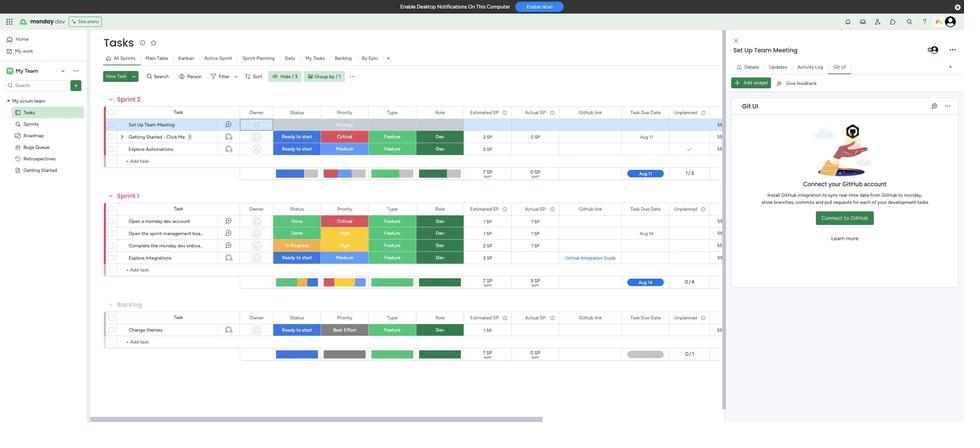 Task type: describe. For each thing, give the bounding box(es) containing it.
sp inside the 3 sp sum
[[534, 278, 540, 284]]

bugs
[[23, 145, 34, 150]]

1 role field from the top
[[434, 109, 446, 117]]

1 button for explore automations
[[218, 143, 240, 156]]

2 github link from the top
[[579, 206, 602, 212]]

link for sprint 2
[[595, 110, 602, 116]]

my tasks
[[305, 55, 325, 61]]

my work
[[15, 48, 33, 54]]

github integration guide link
[[564, 256, 617, 261]]

due for sprint 2
[[641, 110, 650, 116]]

set inside field
[[733, 46, 743, 54]]

0 horizontal spatial set
[[129, 122, 136, 128]]

2 github link field from the top
[[577, 206, 604, 213]]

/ for 1 / 3
[[688, 171, 690, 177]]

add widget button
[[731, 78, 771, 89]]

missing
[[337, 122, 353, 128]]

1 high from the top
[[340, 231, 350, 237]]

branches,
[[774, 200, 795, 206]]

+ add task text field for /
[[121, 267, 237, 275]]

new task
[[106, 74, 126, 79]]

open the sprint management board
[[129, 231, 205, 237]]

2 dev from the top
[[436, 146, 444, 152]]

dapulse close image
[[955, 4, 961, 11]]

1 vertical spatial set up team meeting
[[129, 122, 175, 128]]

role for second role field from the bottom
[[435, 206, 445, 212]]

item for second item id field from the bottom of the page
[[722, 206, 732, 212]]

tasks inside button
[[313, 55, 325, 61]]

give
[[786, 81, 796, 86]]

2 unplanned from the top
[[674, 206, 697, 212]]

public board image for getting started
[[15, 167, 21, 174]]

0 vertical spatial dev
[[55, 18, 65, 26]]

main
[[146, 55, 156, 61]]

2 github from the top
[[579, 206, 594, 212]]

hide / 3
[[280, 74, 298, 79]]

main table button
[[140, 53, 173, 64]]

updates
[[769, 64, 787, 70]]

github link field for sprint 2
[[577, 109, 604, 117]]

1 start from the top
[[302, 134, 312, 140]]

started for getting started
[[41, 168, 57, 173]]

filter
[[219, 74, 229, 79]]

change themes
[[129, 328, 162, 334]]

column information image for 1st actual sp field
[[550, 110, 555, 116]]

3 start from the top
[[302, 255, 312, 261]]

details
[[745, 64, 759, 70]]

install github integration to sync real-time data from github to monday, show branches, commits and pull requests for each of your development tasks
[[762, 193, 928, 206]]

1 unplanned from the top
[[674, 110, 697, 116]]

1 7 sp sum from the top
[[483, 170, 492, 179]]

0 horizontal spatial sprints
[[23, 121, 39, 127]]

automations
[[146, 147, 173, 153]]

aug for aug 14
[[640, 231, 648, 236]]

1 sp sum
[[483, 351, 492, 360]]

1 vertical spatial up
[[137, 122, 143, 128]]

effort
[[344, 328, 356, 334]]

sort
[[253, 74, 262, 79]]

daily
[[285, 55, 295, 61]]

aug 11
[[640, 135, 653, 140]]

2 unplanned field from the top
[[672, 206, 699, 213]]

1 vertical spatial git
[[742, 102, 751, 110]]

best effort
[[333, 328, 356, 334]]

by
[[362, 55, 367, 61]]

best
[[333, 328, 343, 334]]

3 role field from the top
[[434, 315, 446, 322]]

to inside connect to github button
[[844, 215, 849, 222]]

give feedback image
[[931, 103, 938, 110]]

see
[[78, 19, 86, 25]]

2 estimated sp from the top
[[470, 206, 499, 212]]

complete the monday dev onboarding flow
[[129, 243, 221, 249]]

1 type field from the top
[[385, 109, 399, 117]]

monday,
[[904, 193, 922, 198]]

help image
[[921, 18, 928, 25]]

4 ready to start from the top
[[282, 328, 312, 334]]

widget
[[753, 80, 768, 86]]

github right from
[[882, 193, 897, 198]]

team
[[34, 98, 45, 104]]

role for 1st role field from the bottom
[[435, 315, 445, 321]]

apps image
[[890, 18, 896, 25]]

Search in workspace field
[[14, 82, 57, 90]]

menu image
[[349, 73, 356, 80]]

column information image for second estimated sp "field"
[[502, 207, 508, 212]]

sprint for sprint 1
[[117, 192, 135, 201]]

3 dev from the top
[[436, 219, 444, 225]]

status for third status field from the bottom
[[290, 110, 304, 116]]

1 horizontal spatial team
[[145, 122, 156, 128]]

Set Up Team Meeting field
[[732, 46, 926, 55]]

4
[[691, 280, 695, 286]]

search everything image
[[906, 18, 913, 25]]

m
[[8, 68, 12, 74]]

github left integration
[[565, 256, 580, 261]]

2 role field from the top
[[434, 206, 446, 213]]

show board description image
[[139, 39, 147, 46]]

queue
[[35, 145, 49, 150]]

2 vertical spatial tasks
[[23, 110, 35, 116]]

column information image for second unplanned 'field' from the bottom of the page
[[701, 207, 706, 212]]

sum inside the 3 sp sum
[[532, 283, 539, 288]]

2 feature from the top
[[384, 146, 400, 152]]

arrow down image
[[232, 73, 240, 81]]

enable for enable desktop notifications on this computer
[[400, 4, 416, 10]]

all sprints
[[114, 55, 135, 61]]

3 owner field from the top
[[248, 315, 265, 322]]

actual for third actual sp field from the top
[[525, 315, 539, 321]]

5526412402
[[717, 123, 742, 128]]

3 item id field from the top
[[720, 315, 739, 322]]

explore automations
[[129, 147, 173, 153]]

1 unplanned field from the top
[[672, 109, 699, 117]]

3 estimated sp field from the top
[[469, 315, 500, 322]]

actual for 2nd actual sp field
[[525, 206, 539, 212]]

sprint for sprint planning
[[242, 55, 255, 61]]

management
[[163, 231, 191, 237]]

/ for 0 / 1
[[689, 352, 691, 358]]

notifications
[[437, 4, 467, 10]]

learn more button
[[826, 232, 864, 246]]

monday for complete
[[159, 243, 176, 249]]

estimated for 3rd estimated sp "field" from the top of the page
[[470, 315, 492, 321]]

workspace selection element
[[6, 67, 39, 75]]

for
[[853, 200, 859, 206]]

1 button for change themes
[[218, 324, 240, 337]]

1 ready from the top
[[282, 134, 295, 140]]

github up time
[[843, 181, 863, 188]]

2 7 from the top
[[483, 278, 486, 284]]

planning
[[257, 55, 275, 61]]

and
[[816, 200, 823, 206]]

5
[[483, 147, 486, 152]]

task due date for sprint 2
[[631, 110, 661, 116]]

explore for explore integrations
[[129, 256, 145, 261]]

1 horizontal spatial tasks
[[103, 35, 134, 50]]

2 ready to start from the top
[[282, 146, 312, 152]]

team inside workspace selection 'element'
[[25, 68, 38, 74]]

activity log button
[[792, 62, 828, 73]]

1 feature from the top
[[384, 134, 400, 140]]

explore integrations
[[129, 256, 172, 261]]

new
[[106, 74, 116, 79]]

1 actual sp field from the top
[[523, 109, 547, 117]]

2 high from the top
[[340, 243, 350, 249]]

medium for automations
[[336, 146, 353, 152]]

6 feature from the top
[[384, 255, 400, 261]]

git ui button
[[828, 62, 851, 73]]

connect for connect to github
[[822, 215, 843, 222]]

my team
[[16, 68, 38, 74]]

column information image for 3rd estimated sp "field" from the bottom of the page
[[502, 110, 508, 116]]

hide
[[280, 74, 291, 79]]

2 0 sp sum from the top
[[530, 351, 540, 360]]

in
[[285, 243, 289, 249]]

enable now!
[[527, 4, 553, 10]]

ui inside "button"
[[841, 64, 846, 70]]

getting started
[[23, 168, 57, 173]]

aug 14
[[640, 231, 654, 236]]

5526396063
[[717, 134, 743, 140]]

aug for aug 11
[[640, 135, 648, 140]]

github up branches,
[[781, 193, 797, 198]]

0 horizontal spatial account
[[173, 219, 190, 225]]

3 due from the top
[[641, 315, 650, 321]]

this
[[476, 4, 486, 10]]

Backlog field
[[115, 301, 144, 310]]

2 vertical spatial 2
[[483, 244, 486, 249]]

2 inside field
[[137, 95, 141, 104]]

enable for enable now!
[[527, 4, 541, 10]]

3 unplanned from the top
[[674, 315, 697, 321]]

5526395889
[[717, 328, 743, 333]]

kanban
[[178, 55, 194, 61]]

6 dev from the top
[[436, 255, 444, 261]]

on
[[468, 4, 475, 10]]

5526396012
[[718, 256, 742, 261]]

github integration guide
[[565, 256, 616, 261]]

3 estimated sp from the top
[[470, 315, 499, 321]]

notifications image
[[845, 18, 851, 25]]

sprint planning
[[242, 55, 275, 61]]

/ for 0 / 4
[[689, 280, 691, 286]]

Tasks field
[[102, 35, 136, 50]]

the for open
[[142, 231, 149, 237]]

by
[[329, 74, 334, 79]]

integrations
[[146, 256, 172, 261]]

id for first item id field from the bottom of the page
[[733, 315, 738, 321]]

2 link from the top
[[595, 206, 602, 212]]

work
[[23, 48, 33, 54]]

details button
[[734, 62, 764, 73]]

1 ready to start from the top
[[282, 134, 312, 140]]

github for sprint 2
[[579, 110, 594, 116]]

open a monday dev account
[[129, 219, 190, 225]]

person
[[187, 74, 202, 79]]

2 status field from the top
[[288, 206, 306, 213]]

add to favorites image
[[150, 39, 157, 46]]

0 vertical spatial account
[[864, 181, 887, 188]]

give feedback button
[[774, 78, 820, 89]]

open for open a monday dev account
[[129, 219, 140, 225]]

retrospectives
[[23, 156, 56, 162]]

new task button
[[103, 71, 129, 82]]

2 type field from the top
[[385, 206, 399, 213]]

2 owner field from the top
[[248, 206, 265, 213]]

feedback
[[797, 81, 817, 86]]

2 2 sp from the top
[[483, 244, 492, 249]]

estimated for second estimated sp "field"
[[470, 206, 492, 212]]

1 2 sp from the top
[[483, 135, 492, 140]]

from
[[870, 193, 881, 198]]

2 critical from the top
[[337, 219, 352, 225]]

github link field for backlog
[[577, 315, 604, 322]]

4 start from the top
[[302, 328, 312, 334]]

2 estimated sp field from the top
[[469, 206, 500, 213]]

1 inside 1 sp sum
[[483, 351, 485, 356]]

github for backlog
[[579, 315, 594, 321]]

2 done from the top
[[291, 231, 303, 237]]

status for 2nd status field from the bottom of the page
[[290, 206, 304, 212]]

3 status field from the top
[[288, 315, 306, 322]]

3 unplanned field from the top
[[672, 315, 699, 322]]

time
[[849, 193, 859, 198]]

inbox image
[[860, 18, 866, 25]]

3 priority field from the top
[[335, 315, 354, 322]]

integration
[[798, 193, 821, 198]]

3 feature from the top
[[384, 219, 400, 225]]

dev for open
[[164, 219, 171, 225]]

sprint
[[150, 231, 162, 237]]

5526395954
[[717, 243, 743, 249]]

actual sp for third actual sp field from the top
[[525, 315, 546, 321]]



Task type: locate. For each thing, give the bounding box(es) containing it.
main table
[[146, 55, 168, 61]]

set down sprint 2 field
[[129, 122, 136, 128]]

0 vertical spatial unplanned
[[674, 110, 697, 116]]

my for my team
[[16, 68, 23, 74]]

tasks up the all
[[103, 35, 134, 50]]

date for sprint 1
[[651, 206, 661, 212]]

1 item id from the top
[[722, 110, 738, 116]]

0 vertical spatial column information image
[[550, 207, 555, 212]]

set up team meeting up getting started - click me
[[129, 122, 175, 128]]

0 vertical spatial set up team meeting
[[733, 46, 798, 54]]

tasks up group
[[313, 55, 325, 61]]

getting up explore automations
[[129, 134, 145, 140]]

column information image for 3rd unplanned 'field'
[[701, 316, 706, 321]]

0 horizontal spatial options image
[[73, 82, 79, 89]]

2 id from the top
[[733, 206, 738, 212]]

5 feature from the top
[[384, 243, 400, 249]]

account
[[864, 181, 887, 188], [173, 219, 190, 225]]

4 dev from the top
[[436, 231, 444, 237]]

1 horizontal spatial set
[[733, 46, 743, 54]]

monday down "open the sprint management board"
[[159, 243, 176, 249]]

real-
[[839, 193, 849, 198]]

5 dev from the top
[[436, 243, 444, 249]]

by epic button
[[357, 53, 383, 64]]

backlog up change
[[117, 301, 142, 309]]

Estimated SP field
[[469, 109, 500, 117], [469, 206, 500, 213], [469, 315, 500, 322]]

backlog for backlog field
[[117, 301, 142, 309]]

2 priority field from the top
[[335, 206, 354, 213]]

your right of
[[877, 200, 887, 206]]

git ui inside "button"
[[833, 64, 846, 70]]

enable left desktop
[[400, 4, 416, 10]]

7
[[483, 170, 486, 175], [483, 278, 486, 284]]

link
[[595, 110, 602, 116], [595, 206, 602, 212], [595, 315, 602, 321]]

account up management
[[173, 219, 190, 225]]

2 task due date field from the top
[[629, 206, 663, 213]]

item for first item id field from the bottom of the page
[[722, 315, 732, 321]]

meeting up updates
[[773, 46, 798, 54]]

1 vertical spatial estimated
[[470, 206, 492, 212]]

started left -
[[146, 134, 162, 140]]

1 vertical spatial team
[[25, 68, 38, 74]]

1 vertical spatial github link
[[579, 206, 602, 212]]

7 feature from the top
[[384, 328, 400, 334]]

2 vertical spatial task due date
[[631, 315, 661, 321]]

public board image down scrum
[[15, 109, 21, 116]]

1 owner from the top
[[249, 110, 264, 116]]

status for 1st status field from the bottom
[[290, 315, 304, 321]]

list box
[[0, 94, 87, 268]]

0 vertical spatial tasks
[[103, 35, 134, 50]]

dev down management
[[178, 243, 185, 249]]

owner for first 'owner' field
[[249, 110, 264, 116]]

0 horizontal spatial set up team meeting
[[129, 122, 175, 128]]

active
[[204, 55, 218, 61]]

1 horizontal spatial git
[[833, 64, 840, 70]]

ui down add widget
[[752, 102, 758, 110]]

2 item id field from the top
[[720, 206, 739, 213]]

2 vertical spatial github link field
[[577, 315, 604, 322]]

critical
[[337, 134, 352, 140], [337, 219, 352, 225]]

data
[[860, 193, 869, 198]]

backlog for backlog button
[[335, 55, 352, 61]]

connect down pull
[[822, 215, 843, 222]]

getting inside list box
[[23, 168, 40, 173]]

+ Add task text field
[[121, 267, 237, 275], [121, 339, 237, 347]]

1 vertical spatial + add task text field
[[121, 339, 237, 347]]

medium for integrations
[[336, 255, 353, 261]]

public board image left getting started
[[15, 167, 21, 174]]

pull
[[825, 200, 832, 206]]

0 vertical spatial unplanned field
[[672, 109, 699, 117]]

2 sp up 3 sp
[[483, 244, 492, 249]]

the for complete
[[151, 243, 158, 249]]

ui
[[841, 64, 846, 70], [752, 102, 758, 110]]

dev
[[436, 134, 444, 140], [436, 146, 444, 152], [436, 219, 444, 225], [436, 231, 444, 237], [436, 243, 444, 249], [436, 255, 444, 261], [436, 328, 444, 334]]

updates button
[[764, 62, 792, 73]]

my scrum team
[[12, 98, 45, 104]]

/ for hide / 3
[[292, 74, 294, 79]]

date for sprint 2
[[651, 110, 661, 116]]

3 actual sp field from the top
[[523, 315, 547, 322]]

7 down 5
[[483, 170, 486, 175]]

Type field
[[385, 109, 399, 117], [385, 206, 399, 213], [385, 315, 399, 322]]

0 horizontal spatial your
[[829, 181, 841, 188]]

a
[[142, 219, 144, 225]]

github link for sprint 2
[[579, 110, 602, 116]]

1 github from the top
[[579, 110, 594, 116]]

my work button
[[4, 46, 73, 57]]

team up details
[[754, 46, 772, 54]]

up up details button
[[744, 46, 753, 54]]

1 priority from the top
[[337, 110, 352, 116]]

2 start from the top
[[302, 146, 312, 152]]

1 item id field from the top
[[720, 109, 739, 117]]

+ add task text field down themes at the left bottom of the page
[[121, 339, 237, 347]]

team up search in workspace field
[[25, 68, 38, 74]]

learn more
[[831, 236, 859, 242]]

0 horizontal spatial the
[[142, 231, 149, 237]]

enable left now!
[[527, 4, 541, 10]]

in progress
[[285, 243, 309, 249]]

id for second item id field from the bottom of the page
[[733, 206, 738, 212]]

explore for explore automations
[[129, 147, 145, 153]]

backlog
[[335, 55, 352, 61], [117, 301, 142, 309]]

1 inside field
[[137, 192, 139, 201]]

enable now! button
[[515, 2, 564, 12]]

enable
[[400, 4, 416, 10], [527, 4, 541, 10]]

invite members image
[[875, 18, 881, 25]]

1 date from the top
[[651, 110, 661, 116]]

column information image for third unplanned 'field' from the bottom of the page
[[701, 110, 706, 116]]

dev left see
[[55, 18, 65, 26]]

1 estimated sp from the top
[[470, 110, 499, 116]]

sp inside 1 sp sum
[[486, 351, 492, 356]]

Sprint 1 field
[[115, 192, 141, 201]]

type for second type field
[[387, 206, 398, 212]]

item up 5526412402 on the top of the page
[[722, 110, 732, 116]]

1 vertical spatial priority field
[[335, 206, 354, 213]]

1 vertical spatial high
[[340, 243, 350, 249]]

git ui down set up team meeting field
[[833, 64, 846, 70]]

git inside "button"
[[833, 64, 840, 70]]

your up "sync"
[[829, 181, 841, 188]]

my inside list box
[[12, 98, 19, 104]]

1 actual from the top
[[525, 110, 539, 116]]

workspace options image
[[73, 67, 79, 74]]

0 vertical spatial high
[[340, 231, 350, 237]]

1 vertical spatial explore
[[129, 256, 145, 261]]

tasks
[[917, 200, 928, 206]]

1 horizontal spatial account
[[864, 181, 887, 188]]

1 critical from the top
[[337, 134, 352, 140]]

3 type field from the top
[[385, 315, 399, 322]]

1 public board image from the top
[[15, 109, 21, 116]]

1 actual sp from the top
[[525, 110, 546, 116]]

ready to start
[[282, 134, 312, 140], [282, 146, 312, 152], [282, 255, 312, 261], [282, 328, 312, 334]]

task inside button
[[117, 74, 126, 79]]

monday right the a
[[145, 219, 162, 225]]

column information image
[[502, 110, 508, 116], [550, 110, 555, 116], [701, 110, 706, 116], [502, 207, 508, 212], [701, 207, 706, 212], [550, 316, 555, 321], [701, 316, 706, 321]]

1 vertical spatial public board image
[[15, 167, 21, 174]]

complete
[[129, 243, 150, 249]]

1 vertical spatial 7 sp sum
[[483, 278, 492, 288]]

1 estimated sp field from the top
[[469, 109, 500, 117]]

option
[[0, 95, 87, 96]]

5526395967
[[717, 231, 742, 236]]

integration
[[581, 256, 603, 261]]

1 vertical spatial actual sp
[[525, 206, 546, 212]]

v2 search image
[[147, 73, 152, 80]]

2 priority from the top
[[337, 206, 352, 212]]

column information image for estimated sp
[[502, 316, 508, 321]]

0 vertical spatial options image
[[950, 45, 956, 55]]

the left sprint
[[142, 231, 149, 237]]

2 vertical spatial monday
[[159, 243, 176, 249]]

2 item id from the top
[[722, 206, 738, 212]]

getting started - click me
[[129, 134, 185, 140]]

1 sp
[[484, 219, 492, 225], [531, 219, 539, 225], [484, 231, 492, 236], [531, 231, 539, 236], [531, 244, 539, 249], [484, 328, 492, 333]]

0 vertical spatial estimated
[[470, 110, 492, 116]]

1 0 sp sum from the top
[[530, 170, 540, 179]]

2 actual sp field from the top
[[523, 206, 547, 213]]

up inside set up team meeting field
[[744, 46, 753, 54]]

id up 5526412402 on the top of the page
[[733, 110, 738, 116]]

options image up add view icon on the right of page
[[950, 45, 956, 55]]

0 vertical spatial github link
[[579, 110, 602, 116]]

the
[[142, 231, 149, 237], [151, 243, 158, 249]]

add view image
[[949, 65, 952, 70]]

dev for complete
[[178, 243, 185, 249]]

2 vertical spatial actual
[[525, 315, 539, 321]]

3 id from the top
[[733, 315, 738, 321]]

item up 5526395932
[[722, 206, 732, 212]]

0 vertical spatial status
[[290, 110, 304, 116]]

my right caret down image
[[12, 98, 19, 104]]

to
[[296, 134, 301, 140], [296, 146, 301, 152], [822, 193, 827, 198], [898, 193, 903, 198], [844, 215, 849, 222], [296, 255, 301, 261], [296, 328, 301, 334]]

add view image
[[387, 56, 390, 61]]

0 vertical spatial backlog
[[335, 55, 352, 61]]

team inside field
[[754, 46, 772, 54]]

2 horizontal spatial tasks
[[313, 55, 325, 61]]

1 link from the top
[[595, 110, 602, 116]]

3 item id from the top
[[722, 315, 738, 321]]

sprint for sprint 2
[[117, 95, 135, 104]]

sprints up roadmap at the top of the page
[[23, 121, 39, 127]]

2 horizontal spatial dev
[[178, 243, 185, 249]]

1 horizontal spatial git ui
[[833, 64, 846, 70]]

0 vertical spatial getting
[[129, 134, 145, 140]]

1 vertical spatial status field
[[288, 206, 306, 213]]

activity log
[[797, 64, 823, 70]]

item
[[722, 110, 732, 116], [722, 206, 732, 212], [722, 315, 732, 321]]

column information image for actual sp
[[550, 207, 555, 212]]

my inside button
[[305, 55, 312, 61]]

1 done from the top
[[291, 219, 303, 225]]

options image
[[950, 45, 956, 55], [73, 82, 79, 89]]

2 status from the top
[[290, 206, 304, 212]]

progress
[[290, 243, 309, 249]]

explore down complete
[[129, 256, 145, 261]]

explore left "automations"
[[129, 147, 145, 153]]

2 vertical spatial estimated sp
[[470, 315, 499, 321]]

explore
[[129, 147, 145, 153], [129, 256, 145, 261]]

2 sp up the 5 sp
[[483, 135, 492, 140]]

meeting inside set up team meeting field
[[773, 46, 798, 54]]

3 inside the 3 sp sum
[[531, 278, 533, 284]]

group by / 1
[[315, 74, 341, 79]]

enable inside button
[[527, 4, 541, 10]]

my inside workspace selection 'element'
[[16, 68, 23, 74]]

github link for backlog
[[579, 315, 602, 321]]

2 vertical spatial link
[[595, 315, 602, 321]]

0 vertical spatial estimated sp
[[470, 110, 499, 116]]

+ add task text field down integrations
[[121, 267, 237, 275]]

due
[[641, 110, 650, 116], [641, 206, 650, 212], [641, 315, 650, 321]]

1 + add task text field from the top
[[121, 267, 237, 275]]

item id field up 5526395932
[[720, 206, 739, 213]]

github inside button
[[851, 215, 868, 222]]

set
[[733, 46, 743, 54], [129, 122, 136, 128]]

aug left '14'
[[640, 231, 648, 236]]

1 vertical spatial role field
[[434, 206, 446, 213]]

link for backlog
[[595, 315, 602, 321]]

1 button for getting started - click me
[[218, 131, 240, 143]]

3 owner from the top
[[249, 315, 264, 321]]

id up 5526395889
[[733, 315, 738, 321]]

backlog button
[[330, 53, 357, 64]]

connect to github
[[822, 215, 868, 222]]

1 vertical spatial github link field
[[577, 206, 604, 213]]

2 vertical spatial status
[[290, 315, 304, 321]]

monday up "home" 'button'
[[30, 18, 54, 26]]

open left the a
[[129, 219, 140, 225]]

0 vertical spatial git ui
[[833, 64, 846, 70]]

1 vertical spatial getting
[[23, 168, 40, 173]]

my tasks button
[[300, 53, 330, 64]]

desktop
[[417, 4, 436, 10]]

sprints right the all
[[120, 55, 135, 61]]

item id for second item id field from the bottom of the page
[[722, 206, 738, 212]]

14
[[649, 231, 654, 236]]

0 vertical spatial meeting
[[773, 46, 798, 54]]

-
[[163, 134, 165, 140]]

3 task due date from the top
[[631, 315, 661, 321]]

2 owner from the top
[[249, 206, 264, 212]]

2 type from the top
[[387, 206, 398, 212]]

table
[[157, 55, 168, 61]]

close image
[[734, 38, 738, 43]]

1 button for explore integrations
[[218, 252, 240, 265]]

1 horizontal spatial the
[[151, 243, 158, 249]]

my for my work
[[15, 48, 22, 54]]

1 vertical spatial 2
[[483, 135, 486, 140]]

+ add task text field for sum
[[121, 339, 237, 347]]

learn
[[831, 236, 845, 242]]

3 ready from the top
[[282, 255, 295, 261]]

requests
[[833, 200, 852, 206]]

column information image
[[550, 207, 555, 212], [502, 316, 508, 321]]

my left work
[[15, 48, 22, 54]]

7 sp sum down the 5 sp
[[483, 170, 492, 179]]

1 github link field from the top
[[577, 109, 604, 117]]

getting for getting started
[[23, 168, 40, 173]]

Search field
[[152, 72, 173, 81]]

backlog inside button
[[335, 55, 352, 61]]

up
[[744, 46, 753, 54], [137, 122, 143, 128]]

1 task due date field from the top
[[629, 109, 663, 117]]

Actual SP field
[[523, 109, 547, 117], [523, 206, 547, 213], [523, 315, 547, 322]]

2 vertical spatial github link
[[579, 315, 602, 321]]

0 vertical spatial critical
[[337, 134, 352, 140]]

1 explore from the top
[[129, 147, 145, 153]]

0 vertical spatial item id field
[[720, 109, 739, 117]]

the down sprint
[[151, 243, 158, 249]]

1 status from the top
[[290, 110, 304, 116]]

0 horizontal spatial column information image
[[502, 316, 508, 321]]

public board image
[[15, 109, 21, 116], [15, 167, 21, 174]]

angle down image
[[132, 74, 136, 79]]

sprints
[[120, 55, 135, 61], [23, 121, 39, 127]]

1 horizontal spatial sprints
[[120, 55, 135, 61]]

item up 5526395889
[[722, 315, 732, 321]]

2 7 sp sum from the top
[[483, 278, 492, 288]]

1 vertical spatial id
[[733, 206, 738, 212]]

meeting up -
[[157, 122, 175, 128]]

select product image
[[6, 18, 13, 25]]

1 vertical spatial column information image
[[502, 316, 508, 321]]

2 estimated from the top
[[470, 206, 492, 212]]

bugs queue
[[23, 145, 49, 150]]

2 vertical spatial date
[[651, 315, 661, 321]]

set up team meeting inside field
[[733, 46, 798, 54]]

aug left "11"
[[640, 135, 648, 140]]

connect to github button
[[816, 212, 874, 225]]

my right workspace image
[[16, 68, 23, 74]]

activity
[[797, 64, 814, 70]]

up up getting started - click me
[[137, 122, 143, 128]]

1 7 from the top
[[483, 170, 486, 175]]

2 public board image from the top
[[15, 167, 21, 174]]

0 vertical spatial owner
[[249, 110, 264, 116]]

more dots image
[[945, 104, 950, 109]]

estimated for 3rd estimated sp "field" from the bottom of the page
[[470, 110, 492, 116]]

type for 3rd type field from the top of the page
[[387, 315, 398, 321]]

actual sp for 2nd actual sp field
[[525, 206, 546, 212]]

3 ready to start from the top
[[282, 255, 312, 261]]

my inside button
[[15, 48, 22, 54]]

home button
[[4, 34, 73, 45]]

aug
[[640, 135, 648, 140], [640, 231, 648, 236]]

item for first item id field
[[722, 110, 732, 116]]

0 vertical spatial actual sp
[[525, 110, 546, 116]]

open for open the sprint management board
[[129, 231, 140, 237]]

0 vertical spatial started
[[146, 134, 162, 140]]

ready
[[282, 134, 295, 140], [282, 146, 295, 152], [282, 255, 295, 261], [282, 328, 295, 334]]

enable desktop notifications on this computer
[[400, 4, 510, 10]]

dev up "open the sprint management board"
[[164, 219, 171, 225]]

1 vertical spatial set
[[129, 122, 136, 128]]

0 horizontal spatial backlog
[[117, 301, 142, 309]]

Github link field
[[577, 109, 604, 117], [577, 206, 604, 213], [577, 315, 604, 322]]

1 vertical spatial date
[[651, 206, 661, 212]]

daily button
[[280, 53, 300, 64]]

see plans
[[78, 19, 99, 25]]

1 due from the top
[[641, 110, 650, 116]]

1 vertical spatial 0 sp sum
[[530, 351, 540, 360]]

Status field
[[288, 109, 306, 117], [288, 206, 306, 213], [288, 315, 306, 322]]

dapulse addbtn image
[[928, 48, 932, 52]]

github down for
[[851, 215, 868, 222]]

actual for 1st actual sp field
[[525, 110, 539, 116]]

1 vertical spatial owner field
[[248, 206, 265, 213]]

more
[[846, 236, 859, 242]]

item id field up 5526412402 on the top of the page
[[720, 109, 739, 117]]

tasks down my scrum team
[[23, 110, 35, 116]]

1 vertical spatial task due date
[[631, 206, 661, 212]]

sum inside 1 sp sum
[[484, 355, 492, 360]]

getting down retrospectives
[[23, 168, 40, 173]]

1 horizontal spatial options image
[[950, 45, 956, 55]]

item id field up 5526395889
[[720, 315, 739, 322]]

0 vertical spatial role field
[[434, 109, 446, 117]]

item id up 5526395932
[[722, 206, 738, 212]]

/
[[292, 74, 294, 79], [336, 74, 338, 79], [688, 171, 690, 177], [689, 280, 691, 286], [689, 352, 691, 358]]

Role field
[[434, 109, 446, 117], [434, 206, 446, 213], [434, 315, 446, 322]]

set down close 'image' in the top of the page
[[733, 46, 743, 54]]

due for sprint 1
[[641, 206, 650, 212]]

role for 3rd role field from the bottom of the page
[[435, 110, 445, 116]]

1 vertical spatial dev
[[164, 219, 171, 225]]

1 dev from the top
[[436, 134, 444, 140]]

actual sp for 1st actual sp field
[[525, 110, 546, 116]]

public board image for tasks
[[15, 109, 21, 116]]

1 vertical spatial owner
[[249, 206, 264, 212]]

0 vertical spatial + add task text field
[[121, 267, 237, 275]]

1 vertical spatial link
[[595, 206, 602, 212]]

item id up 5526412402 on the top of the page
[[722, 110, 738, 116]]

id up 5526395932
[[733, 206, 738, 212]]

0 vertical spatial actual
[[525, 110, 539, 116]]

caret down image
[[7, 99, 10, 103]]

priority for 3rd priority field from the bottom
[[337, 110, 352, 116]]

5526395980
[[717, 147, 743, 152]]

account up from
[[864, 181, 887, 188]]

Sprint 2 field
[[115, 95, 142, 104]]

roadmap
[[23, 133, 44, 139]]

1 vertical spatial options image
[[73, 82, 79, 89]]

connect up integration
[[803, 181, 827, 188]]

item id up 5526395889
[[722, 315, 738, 321]]

1 vertical spatial critical
[[337, 219, 352, 225]]

1 github link from the top
[[579, 110, 602, 116]]

1 status field from the top
[[288, 109, 306, 117]]

sprints inside all sprints button
[[120, 55, 135, 61]]

github
[[579, 110, 594, 116], [579, 206, 594, 212], [579, 315, 594, 321]]

item id for first item id field from the bottom of the page
[[722, 315, 738, 321]]

column information image for third actual sp field from the top
[[550, 316, 555, 321]]

2 ready from the top
[[282, 146, 295, 152]]

options image down workspace options icon on the top left
[[73, 82, 79, 89]]

2 open from the top
[[129, 231, 140, 237]]

home
[[16, 36, 29, 42]]

1 horizontal spatial dev
[[164, 219, 171, 225]]

0 vertical spatial status field
[[288, 109, 306, 117]]

1 owner field from the top
[[248, 109, 265, 117]]

monday for open
[[145, 219, 162, 225]]

3 actual sp from the top
[[525, 315, 546, 321]]

1 role from the top
[[435, 110, 445, 116]]

0 vertical spatial your
[[829, 181, 841, 188]]

monday
[[30, 18, 54, 26], [145, 219, 162, 225], [159, 243, 176, 249]]

open
[[129, 219, 140, 225], [129, 231, 140, 237]]

task due date field for 1
[[629, 206, 663, 213]]

me
[[178, 134, 185, 140]]

item id for first item id field
[[722, 110, 738, 116]]

backlog inside field
[[117, 301, 142, 309]]

4 ready from the top
[[282, 328, 295, 334]]

Unplanned field
[[672, 109, 699, 117], [672, 206, 699, 213], [672, 315, 699, 322]]

1 priority field from the top
[[335, 109, 354, 117]]

1 item from the top
[[722, 110, 732, 116]]

task due date for sprint 1
[[631, 206, 661, 212]]

0 vertical spatial actual sp field
[[523, 109, 547, 117]]

active sprint
[[204, 55, 232, 61]]

0 horizontal spatial git ui
[[742, 102, 758, 110]]

2 vertical spatial item
[[722, 315, 732, 321]]

priority for second priority field from the bottom of the page
[[337, 206, 352, 212]]

kanban button
[[173, 53, 199, 64]]

maria williams image
[[930, 46, 939, 54]]

1 vertical spatial ui
[[752, 102, 758, 110]]

2 vertical spatial owner
[[249, 315, 264, 321]]

epic
[[369, 55, 378, 61]]

workspace image
[[6, 67, 13, 75]]

my for my tasks
[[305, 55, 312, 61]]

7 down 3 sp
[[483, 278, 486, 284]]

Owner field
[[248, 109, 265, 117], [248, 206, 265, 213], [248, 315, 265, 322]]

themes
[[146, 328, 162, 334]]

2 role from the top
[[435, 206, 445, 212]]

1 horizontal spatial enable
[[527, 4, 541, 10]]

1 vertical spatial unplanned field
[[672, 206, 699, 213]]

Item ID field
[[720, 109, 739, 117], [720, 206, 739, 213], [720, 315, 739, 322]]

3 task due date field from the top
[[629, 315, 663, 322]]

2 vertical spatial github
[[579, 315, 594, 321]]

backlog up the menu image
[[335, 55, 352, 61]]

started for getting started - click me
[[146, 134, 162, 140]]

git down add
[[742, 102, 751, 110]]

1 medium from the top
[[336, 146, 353, 152]]

open up complete
[[129, 231, 140, 237]]

connect for connect your github account
[[803, 181, 827, 188]]

owner for first 'owner' field from the bottom
[[249, 315, 264, 321]]

git ui
[[833, 64, 846, 70], [742, 102, 758, 110]]

give feedback
[[786, 81, 817, 86]]

my for my scrum team
[[12, 98, 19, 104]]

Task Due Date field
[[629, 109, 663, 117], [629, 206, 663, 213], [629, 315, 663, 322]]

2 explore from the top
[[129, 256, 145, 261]]

id for first item id field
[[733, 110, 738, 116]]

task due date field for 2
[[629, 109, 663, 117]]

type
[[387, 110, 398, 116], [387, 206, 398, 212], [387, 315, 398, 321]]

your
[[829, 181, 841, 188], [877, 200, 887, 206]]

git right log
[[833, 64, 840, 70]]

Priority field
[[335, 109, 354, 117], [335, 206, 354, 213], [335, 315, 354, 322]]

type for third type field from the bottom
[[387, 110, 398, 116]]

3 link from the top
[[595, 315, 602, 321]]

getting for getting started - click me
[[129, 134, 145, 140]]

3 github link from the top
[[579, 315, 602, 321]]

sprint 2
[[117, 95, 141, 104]]

started down retrospectives
[[41, 168, 57, 173]]

1 id from the top
[[733, 110, 738, 116]]

0
[[531, 135, 534, 140], [530, 170, 533, 175], [685, 280, 688, 286], [530, 351, 533, 356], [685, 352, 689, 358]]

0 vertical spatial 7 sp sum
[[483, 170, 492, 179]]

1 vertical spatial task due date field
[[629, 206, 663, 213]]

all sprints button
[[103, 53, 140, 64]]

owner for 2nd 'owner' field from the bottom
[[249, 206, 264, 212]]

2 vertical spatial id
[[733, 315, 738, 321]]

2 date from the top
[[651, 206, 661, 212]]

3 date from the top
[[651, 315, 661, 321]]

set up team meeting up updates
[[733, 46, 798, 54]]

0 vertical spatial up
[[744, 46, 753, 54]]

7 dev from the top
[[436, 328, 444, 334]]

2 vertical spatial due
[[641, 315, 650, 321]]

unplanned
[[674, 110, 697, 116], [674, 206, 697, 212], [674, 315, 697, 321]]

team up getting started - click me
[[145, 122, 156, 128]]

ui down set up team meeting field
[[841, 64, 846, 70]]

3 priority from the top
[[337, 315, 352, 321]]

2 vertical spatial priority field
[[335, 315, 354, 322]]

0 horizontal spatial meeting
[[157, 122, 175, 128]]

my right daily
[[305, 55, 312, 61]]

maria williams image
[[945, 16, 956, 27]]

4 feature from the top
[[384, 231, 400, 237]]

2 actual sp from the top
[[525, 206, 546, 212]]

list box containing my scrum team
[[0, 94, 87, 268]]

your inside 'install github integration to sync real-time data from github to monday, show branches, commits and pull requests for each of your development tasks'
[[877, 200, 887, 206]]

team
[[754, 46, 772, 54], [25, 68, 38, 74], [145, 122, 156, 128]]

1 horizontal spatial set up team meeting
[[733, 46, 798, 54]]

0 vertical spatial monday
[[30, 18, 54, 26]]

priority for 1st priority field from the bottom of the page
[[337, 315, 352, 321]]

7 sp sum down 3 sp
[[483, 278, 492, 288]]

connect inside button
[[822, 215, 843, 222]]

1 vertical spatial the
[[151, 243, 158, 249]]

git ui down 'add widget' popup button
[[742, 102, 758, 110]]

1 horizontal spatial getting
[[129, 134, 145, 140]]

2 task due date from the top
[[631, 206, 661, 212]]

1 task due date from the top
[[631, 110, 661, 116]]

+ Add task text field
[[121, 158, 237, 166]]



Task type: vqa. For each thing, say whether or not it's contained in the screenshot.
first the Actual SP from the bottom
yes



